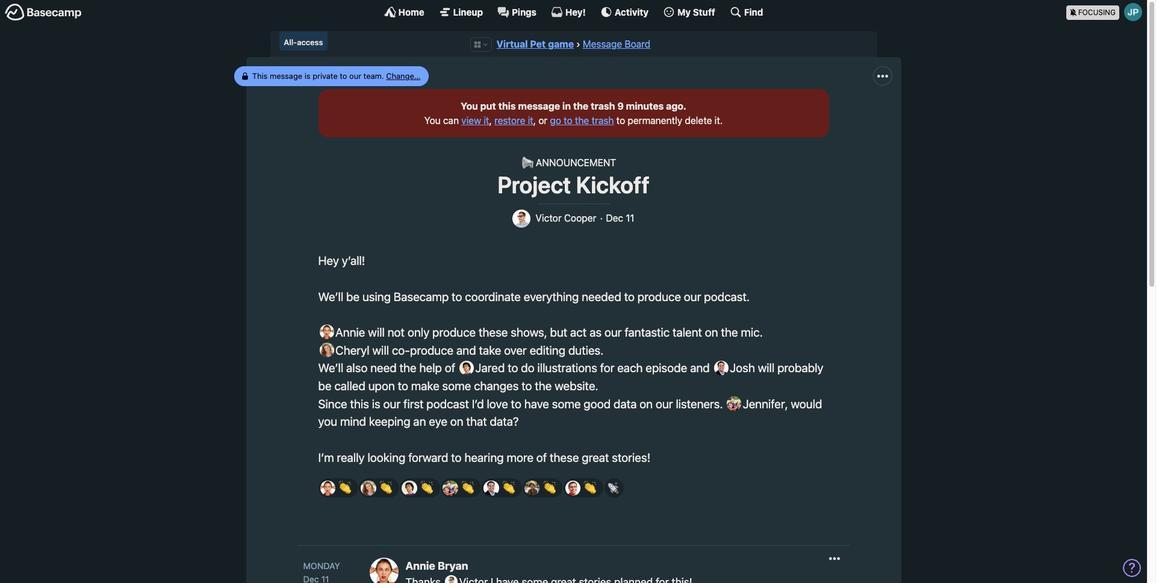 Task type: locate. For each thing, give the bounding box(es) containing it.
message up or
[[518, 101, 560, 111]]

we'll be using basecamp to coordinate everything needed to produce our podcast.
[[318, 290, 750, 303]]

message board link
[[583, 39, 651, 49]]

, inside , would you mind keeping an eye on that data?
[[785, 397, 788, 411]]

will inside will co-produce and take over editing duties. we'll also need the help of
[[373, 343, 389, 357]]

team.
[[364, 71, 384, 81]]

dec 11
[[606, 213, 635, 224]]

these up take
[[479, 325, 508, 339]]

1 horizontal spatial some
[[552, 397, 581, 411]]

👏 right "nicole katz" icon
[[543, 481, 556, 495]]

josh fiske image right jennifer y. boosted the message with '👏' "element"
[[484, 481, 499, 496]]

our left team.
[[349, 71, 362, 81]]

on inside , would you mind keeping an eye on that data?
[[451, 415, 464, 429]]

produce up will co-produce and take over editing duties. we'll also need the help of
[[433, 325, 476, 339]]

home
[[399, 6, 425, 17]]

0 horizontal spatial is
[[305, 71, 311, 81]]

1 vertical spatial these
[[550, 450, 579, 464]]

the right go
[[575, 115, 589, 126]]

1 horizontal spatial this
[[499, 101, 516, 111]]

some down website.
[[552, 397, 581, 411]]

4 👏 from the left
[[461, 481, 475, 495]]

2 vertical spatial on
[[451, 415, 464, 429]]

coordinate
[[465, 290, 521, 303]]

1 horizontal spatial these
[[550, 450, 579, 464]]

0 vertical spatial annie
[[333, 325, 365, 339]]

pet
[[530, 39, 546, 49]]

0 vertical spatial will
[[368, 325, 385, 339]]

fantastic
[[625, 325, 670, 339]]

annie bryan image up cheryl walters icon
[[320, 325, 334, 339]]

find button
[[730, 6, 764, 18]]

1 👏 from the left
[[339, 481, 352, 495]]

1 vertical spatial be
[[318, 379, 332, 393]]

2 vertical spatial will
[[758, 361, 775, 375]]

0 horizontal spatial dec 11 element
[[303, 574, 329, 583]]

jared
[[473, 361, 505, 375]]

1 horizontal spatial be
[[346, 290, 360, 303]]

1 vertical spatial message
[[518, 101, 560, 111]]

will not only produce these shows, but act as our fantastic talent on the mic.
[[365, 325, 763, 339]]

👏 for 'jared davis' icon inside the jared d. boosted the message with '👏' element
[[420, 481, 434, 495]]

all-
[[284, 37, 297, 47]]

we'll
[[318, 290, 344, 303], [318, 361, 344, 375]]

1 horizontal spatial it
[[528, 115, 534, 126]]

changes
[[474, 379, 519, 393]]

episode
[[646, 361, 688, 375]]

as
[[590, 325, 602, 339]]

0 horizontal spatial jared davis image
[[402, 481, 417, 496]]

0 horizontal spatial of
[[445, 361, 456, 375]]

0 horizontal spatial josh fiske image
[[484, 481, 499, 496]]

annie left bryan
[[406, 560, 436, 572]]

, down put
[[490, 115, 492, 126]]

this up restore
[[499, 101, 516, 111]]

jared davis image inside the jared d. boosted the message with '👏' element
[[402, 481, 417, 496]]

annie bryan image
[[320, 325, 334, 339], [320, 481, 336, 496]]

0 vertical spatial produce
[[638, 290, 681, 303]]

it
[[484, 115, 490, 126], [528, 115, 534, 126]]

to left hearing
[[451, 450, 462, 464]]

0 horizontal spatial these
[[479, 325, 508, 339]]

annie bryan image
[[370, 558, 399, 583]]

this up mind
[[350, 397, 369, 411]]

1 vertical spatial of
[[537, 450, 547, 464]]

0 vertical spatial josh fiske image
[[715, 361, 729, 375]]

eye
[[429, 415, 448, 429]]

will co-produce and take over editing duties. we'll also need the help of
[[318, 343, 604, 375]]

1 horizontal spatial annie
[[406, 560, 436, 572]]

that
[[467, 415, 487, 429]]

the down co-
[[400, 361, 417, 375]]

0 vertical spatial message
[[270, 71, 303, 81]]

annie bryan
[[406, 560, 468, 572]]

2 👏 from the left
[[380, 481, 393, 495]]

0 horizontal spatial victor cooper image
[[445, 576, 458, 583]]

7 👏 from the left
[[584, 481, 597, 495]]

jennifer young image
[[443, 481, 458, 496]]

is down upon
[[372, 397, 381, 411]]

probably
[[778, 361, 824, 375]]

cooper
[[564, 213, 597, 224]]

1 vertical spatial will
[[373, 343, 389, 357]]

for
[[600, 361, 615, 375]]

produce up help
[[410, 343, 454, 357]]

lineup
[[453, 6, 483, 17]]

the right in
[[573, 101, 589, 111]]

our left podcast.
[[684, 290, 702, 303]]

to left do
[[508, 361, 518, 375]]

podcast
[[427, 397, 469, 411]]

5 👏 from the left
[[502, 481, 515, 495]]

produce inside will co-produce and take over editing duties. we'll also need the help of
[[410, 343, 454, 357]]

0 horizontal spatial message
[[270, 71, 303, 81]]

0 vertical spatial jared davis image
[[460, 361, 474, 375]]

my stuff
[[678, 6, 716, 17]]

duties.
[[569, 343, 604, 357]]

1 vertical spatial annie
[[406, 560, 436, 572]]

permanently
[[628, 115, 683, 126]]

private
[[313, 71, 338, 81]]

produce
[[638, 290, 681, 303], [433, 325, 476, 339], [410, 343, 454, 357]]

on right eye
[[451, 415, 464, 429]]

2 vertical spatial produce
[[410, 343, 454, 357]]

, left or
[[534, 115, 536, 126]]

be
[[346, 290, 360, 303], [318, 379, 332, 393]]

1 vertical spatial is
[[372, 397, 381, 411]]

some up podcast
[[443, 379, 471, 393]]

will for not
[[368, 325, 385, 339]]

be up since
[[318, 379, 332, 393]]

these
[[479, 325, 508, 339], [550, 450, 579, 464]]

👏 left "nicole katz" icon
[[502, 481, 515, 495]]

main element
[[0, 0, 1148, 23]]

0 horizontal spatial be
[[318, 379, 332, 393]]

upon
[[369, 379, 395, 393]]

this inside "you put this message in the trash 9 minutes ago . you can view it , restore it ,       or go to the trash to permanently delete it."
[[499, 101, 516, 111]]

ago
[[666, 101, 684, 111]]

📢 announcement project kickoff
[[498, 157, 650, 198]]

and right episode
[[691, 361, 710, 375]]

keeping
[[369, 415, 411, 429]]

👏 left jennifer young icon
[[420, 481, 434, 495]]

we'll down 'hey'
[[318, 290, 344, 303]]

i'm
[[318, 450, 334, 464]]

the
[[573, 101, 589, 111], [575, 115, 589, 126], [721, 325, 738, 339], [400, 361, 417, 375], [535, 379, 552, 393]]

3 👏 from the left
[[420, 481, 434, 495]]

the inside will co-produce and take over editing duties. we'll also need the help of
[[400, 361, 417, 375]]

activity
[[615, 6, 649, 17]]

dec 11 element
[[606, 213, 635, 224], [303, 574, 329, 583]]

and inside will co-produce and take over editing duties. we'll also need the help of
[[457, 343, 476, 357]]

to down do
[[522, 379, 532, 393]]

👏 right jennifer young icon
[[461, 481, 475, 495]]

mind
[[340, 415, 366, 429]]

victor cooper image left victor
[[513, 210, 531, 228]]

monday
[[303, 561, 340, 571]]

1 horizontal spatial on
[[640, 397, 653, 411]]

2 horizontal spatial ,
[[785, 397, 788, 411]]

jared davis image right cheryl w. boosted the message with '👏' "element"
[[402, 481, 417, 496]]

1 horizontal spatial you
[[461, 101, 478, 111]]

1 horizontal spatial and
[[691, 361, 710, 375]]

dec 11 element down monday element
[[303, 574, 329, 583]]

will right josh
[[758, 361, 775, 375]]

since
[[318, 397, 347, 411]]

cheryl
[[333, 343, 370, 357]]

👏 right cheryl walters image
[[380, 481, 393, 495]]

on right talent
[[705, 325, 719, 339]]

9 minutes ago element
[[618, 101, 684, 111]]

on right data
[[640, 397, 653, 411]]

have
[[525, 397, 549, 411]]

will for co-
[[373, 343, 389, 357]]

trash
[[591, 101, 615, 111], [592, 115, 614, 126]]

1 vertical spatial josh fiske image
[[484, 481, 499, 496]]

josh fiske image
[[715, 361, 729, 375], [484, 481, 499, 496]]

1 vertical spatial jared davis image
[[402, 481, 417, 496]]

the up have
[[535, 379, 552, 393]]

listeners.
[[676, 397, 723, 411]]

0 horizontal spatial annie
[[333, 325, 365, 339]]

annie b. boosted the message with '👏' element
[[318, 479, 359, 498]]

of right more
[[537, 450, 547, 464]]

you left can
[[425, 115, 441, 126]]

or
[[539, 115, 548, 126]]

6 👏 from the left
[[543, 481, 556, 495]]

1 horizontal spatial dec 11 element
[[606, 213, 635, 224]]

and
[[457, 343, 476, 357], [691, 361, 710, 375]]

is left 'private'
[[305, 71, 311, 81]]

to
[[340, 71, 347, 81], [564, 115, 573, 126], [617, 115, 626, 126], [452, 290, 462, 303], [625, 290, 635, 303], [508, 361, 518, 375], [398, 379, 408, 393], [522, 379, 532, 393], [511, 397, 522, 411], [451, 450, 462, 464]]

👏 left cheryl walters image
[[339, 481, 352, 495]]

jennifer
[[740, 397, 785, 411]]

will up need
[[373, 343, 389, 357]]

0 vertical spatial trash
[[591, 101, 615, 111]]

👏 for jennifer young icon
[[461, 481, 475, 495]]

our left listeners.
[[656, 397, 673, 411]]

1 vertical spatial this
[[350, 397, 369, 411]]

victor cooper image
[[513, 210, 531, 228], [445, 576, 458, 583]]

board
[[625, 39, 651, 49]]

1 we'll from the top
[[318, 290, 344, 303]]

be left the "using"
[[346, 290, 360, 303]]

to up first
[[398, 379, 408, 393]]

1 horizontal spatial is
[[372, 397, 381, 411]]

0 vertical spatial some
[[443, 379, 471, 393]]

2 horizontal spatial on
[[705, 325, 719, 339]]

1 vertical spatial produce
[[433, 325, 476, 339]]

these left great
[[550, 450, 579, 464]]

0 horizontal spatial on
[[451, 415, 464, 429]]

message
[[270, 71, 303, 81], [518, 101, 560, 111]]

👏 for cheryl walters image
[[380, 481, 393, 495]]

good
[[584, 397, 611, 411]]

stories!
[[612, 450, 651, 464]]

2 we'll from the top
[[318, 361, 344, 375]]

cheryl walters image
[[320, 343, 334, 357]]

0 horizontal spatial and
[[457, 343, 476, 357]]

love
[[487, 397, 508, 411]]

victor cooper image down bryan
[[445, 576, 458, 583]]

it left or
[[528, 115, 534, 126]]

0 vertical spatial victor cooper image
[[513, 210, 531, 228]]

1 vertical spatial annie bryan image
[[320, 481, 336, 496]]

we'll down cheryl walters icon
[[318, 361, 344, 375]]

message inside "you put this message in the trash 9 minutes ago . you can view it , restore it ,       or go to the trash to permanently delete it."
[[518, 101, 560, 111]]

11
[[626, 213, 635, 224]]

👏 right the steve marsh image
[[584, 481, 597, 495]]

0 vertical spatial this
[[499, 101, 516, 111]]

0 vertical spatial of
[[445, 361, 456, 375]]

forward
[[409, 450, 449, 464]]

0 horizontal spatial this
[[350, 397, 369, 411]]

produce up fantastic
[[638, 290, 681, 303]]

you up view
[[461, 101, 478, 111]]

the inside will probably be called upon to make some changes to the website. since this is our first podcast i'd love to have               some good data on our listeners.
[[535, 379, 552, 393]]

steve marsh image
[[566, 481, 581, 496]]

of right help
[[445, 361, 456, 375]]

game
[[548, 39, 574, 49]]

lineup link
[[439, 6, 483, 18]]

0 horizontal spatial it
[[484, 115, 490, 126]]

looking
[[368, 450, 406, 464]]

dec 11 element down kickoff
[[606, 213, 635, 224]]

0 vertical spatial we'll
[[318, 290, 344, 303]]

focusing
[[1079, 8, 1116, 17]]

1 vertical spatial on
[[640, 397, 653, 411]]

in
[[563, 101, 571, 111]]

it down put
[[484, 115, 490, 126]]

👏 for josh fiske icon within josh f. boosted the message with '👏' element
[[502, 481, 515, 495]]

, left would
[[785, 397, 788, 411]]

1 horizontal spatial ,
[[534, 115, 536, 126]]

message right this
[[270, 71, 303, 81]]

needed
[[582, 290, 622, 303]]

jared davis image
[[460, 361, 474, 375], [402, 481, 417, 496]]

0 vertical spatial is
[[305, 71, 311, 81]]

will inside will probably be called upon to make some changes to the website. since this is our first podcast i'd love to have               some good data on our listeners.
[[758, 361, 775, 375]]

activity link
[[601, 6, 649, 18]]

will left not
[[368, 325, 385, 339]]

›
[[577, 39, 581, 49]]

0 horizontal spatial you
[[425, 115, 441, 126]]

1 vertical spatial we'll
[[318, 361, 344, 375]]

josh fiske image up jennifer young image
[[715, 361, 729, 375]]

the left mic.
[[721, 325, 738, 339]]

our up keeping at the left of the page
[[383, 397, 401, 411]]

0 vertical spatial these
[[479, 325, 508, 339]]

cheryl walters image
[[361, 481, 377, 496]]

annie bryan image down i'm
[[320, 481, 336, 496]]

1 vertical spatial victor cooper image
[[445, 576, 458, 583]]

👏 for "nicole katz" icon
[[543, 481, 556, 495]]

1 horizontal spatial message
[[518, 101, 560, 111]]

0 vertical spatial and
[[457, 343, 476, 357]]

0 vertical spatial be
[[346, 290, 360, 303]]

1 vertical spatial dec 11 element
[[303, 574, 329, 583]]

and left take
[[457, 343, 476, 357]]

jared davis image right help
[[460, 361, 474, 375]]

0 vertical spatial dec 11 element
[[606, 213, 635, 224]]

annie up cheryl
[[333, 325, 365, 339]]

need
[[371, 361, 397, 375]]



Task type: describe. For each thing, give the bounding box(es) containing it.
focusing button
[[1067, 0, 1148, 23]]

more
[[507, 450, 534, 464]]

do
[[521, 361, 535, 375]]

of inside will co-produce and take over editing duties. we'll also need the help of
[[445, 361, 456, 375]]

jennifer y. boosted the message with '👏' element
[[441, 479, 481, 498]]

to right needed
[[625, 290, 635, 303]]

victor
[[536, 213, 562, 224]]

also
[[346, 361, 368, 375]]

everything
[[524, 290, 579, 303]]

this
[[252, 71, 268, 81]]

1 horizontal spatial jared davis image
[[460, 361, 474, 375]]

to right go
[[564, 115, 573, 126]]

change…
[[386, 71, 421, 81]]

is inside will probably be called upon to make some changes to the website. since this is our first podcast i'd love to have               some good data on our listeners.
[[372, 397, 381, 411]]

restore it link
[[495, 115, 534, 126]]

, would you mind keeping an eye on that data?
[[318, 397, 823, 429]]

take
[[479, 343, 502, 357]]

pings
[[512, 6, 537, 17]]

switch accounts image
[[5, 3, 82, 22]]

breadcrumb element
[[270, 31, 878, 57]]

josh fiske image inside josh f. boosted the message with '👏' element
[[484, 481, 499, 496]]

shows,
[[511, 325, 547, 339]]

each
[[618, 361, 643, 375]]

1 it from the left
[[484, 115, 490, 126]]

.
[[684, 101, 687, 111]]

great
[[582, 450, 609, 464]]

1 vertical spatial you
[[425, 115, 441, 126]]

annie bryan image inside the annie b. boosted the message with '👏' element
[[320, 481, 336, 496]]

minutes
[[626, 101, 664, 111]]

we'll inside will co-produce and take over editing duties. we'll also need the help of
[[318, 361, 344, 375]]

2 it from the left
[[528, 115, 534, 126]]

0 vertical spatial on
[[705, 325, 719, 339]]

home link
[[384, 6, 425, 18]]

on inside will probably be called upon to make some changes to the website. since this is our first podcast i'd love to have               some good data on our listeners.
[[640, 397, 653, 411]]

👏 for the steve marsh image
[[584, 481, 597, 495]]

jennifer young image
[[728, 397, 742, 411]]

1 horizontal spatial josh fiske image
[[715, 361, 729, 375]]

hearing
[[465, 450, 504, 464]]

› message board
[[577, 39, 651, 49]]

editing
[[530, 343, 566, 357]]

cheryl w. boosted the message with '👏' element
[[359, 479, 399, 498]]

co-
[[392, 343, 410, 357]]

go to the trash link
[[550, 115, 614, 126]]

to do illustrations for each episode and
[[505, 361, 713, 375]]

1 horizontal spatial of
[[537, 450, 547, 464]]

james peterson image
[[1125, 3, 1143, 21]]

data
[[614, 397, 637, 411]]

to right basecamp
[[452, 290, 462, 303]]

bryan
[[438, 560, 468, 572]]

steve m. boosted the message with '👏' element
[[564, 479, 604, 498]]

restore
[[495, 115, 526, 126]]

help
[[420, 361, 442, 375]]

not
[[388, 325, 405, 339]]

website.
[[555, 379, 599, 393]]

will probably be called upon to make some changes to the website. since this is our first podcast i'd love to have               some good data on our listeners.
[[318, 361, 824, 411]]

9
[[618, 101, 624, 111]]

it.
[[715, 115, 723, 126]]

i'm really looking forward to hearing more of these great stories!
[[318, 450, 651, 464]]

virtual
[[497, 39, 528, 49]]

annie for annie
[[333, 325, 365, 339]]

1 vertical spatial some
[[552, 397, 581, 411]]

my
[[678, 6, 691, 17]]

find
[[745, 6, 764, 17]]

this message is private to our team. change…
[[252, 71, 421, 81]]

delete
[[685, 115, 712, 126]]

y'all!
[[342, 254, 365, 268]]

1 vertical spatial and
[[691, 361, 710, 375]]

josh
[[727, 361, 755, 375]]

view
[[462, 115, 481, 126]]

0 horizontal spatial ,
[[490, 115, 492, 126]]

data?
[[490, 415, 519, 429]]

our right as at right bottom
[[605, 325, 622, 339]]

1 vertical spatial trash
[[592, 115, 614, 126]]

be inside will probably be called upon to make some changes to the website. since this is our first podcast i'd love to have               some good data on our listeners.
[[318, 379, 332, 393]]

to down 9
[[617, 115, 626, 126]]

jared d. boosted the message with '👏' element
[[400, 479, 440, 498]]

announcement
[[536, 157, 617, 168]]

only
[[408, 325, 430, 339]]

hey!
[[566, 6, 586, 17]]

but
[[550, 325, 568, 339]]

pings button
[[498, 6, 537, 18]]

all-access
[[284, 37, 323, 47]]

over
[[504, 343, 527, 357]]

you
[[318, 415, 337, 429]]

basecamp
[[394, 290, 449, 303]]

to right love
[[511, 397, 522, 411]]

0 vertical spatial annie bryan image
[[320, 325, 334, 339]]

nicole k. boosted the message with '👏' element
[[523, 479, 563, 498]]

annie for annie bryan
[[406, 560, 436, 572]]

my stuff button
[[663, 6, 716, 18]]

victor cooper
[[536, 213, 597, 224]]

will for probably
[[758, 361, 775, 375]]

all-access element
[[279, 31, 328, 51]]

can
[[443, 115, 459, 126]]

message
[[583, 39, 622, 49]]

0 vertical spatial you
[[461, 101, 478, 111]]

project
[[498, 171, 571, 198]]

virtual pet game
[[497, 39, 574, 49]]

go
[[550, 115, 562, 126]]

i'd
[[472, 397, 484, 411]]

josh f. boosted the message with '👏' element
[[482, 479, 522, 498]]

nicole katz image
[[525, 481, 540, 496]]

this inside will probably be called upon to make some changes to the website. since this is our first podcast i'd love to have               some good data on our listeners.
[[350, 397, 369, 411]]

access
[[297, 37, 323, 47]]

dec 11 element containing dec 11
[[606, 213, 635, 224]]

monday element
[[303, 560, 340, 573]]

talent
[[673, 325, 703, 339]]

an
[[414, 415, 426, 429]]

to right 'private'
[[340, 71, 347, 81]]

📢
[[522, 157, 534, 168]]

act
[[571, 325, 587, 339]]

using
[[363, 290, 391, 303]]

1 horizontal spatial victor cooper image
[[513, 210, 531, 228]]

first
[[404, 397, 424, 411]]

0 horizontal spatial some
[[443, 379, 471, 393]]

virtual pet game link
[[497, 39, 574, 49]]



Task type: vqa. For each thing, say whether or not it's contained in the screenshot.
2
no



